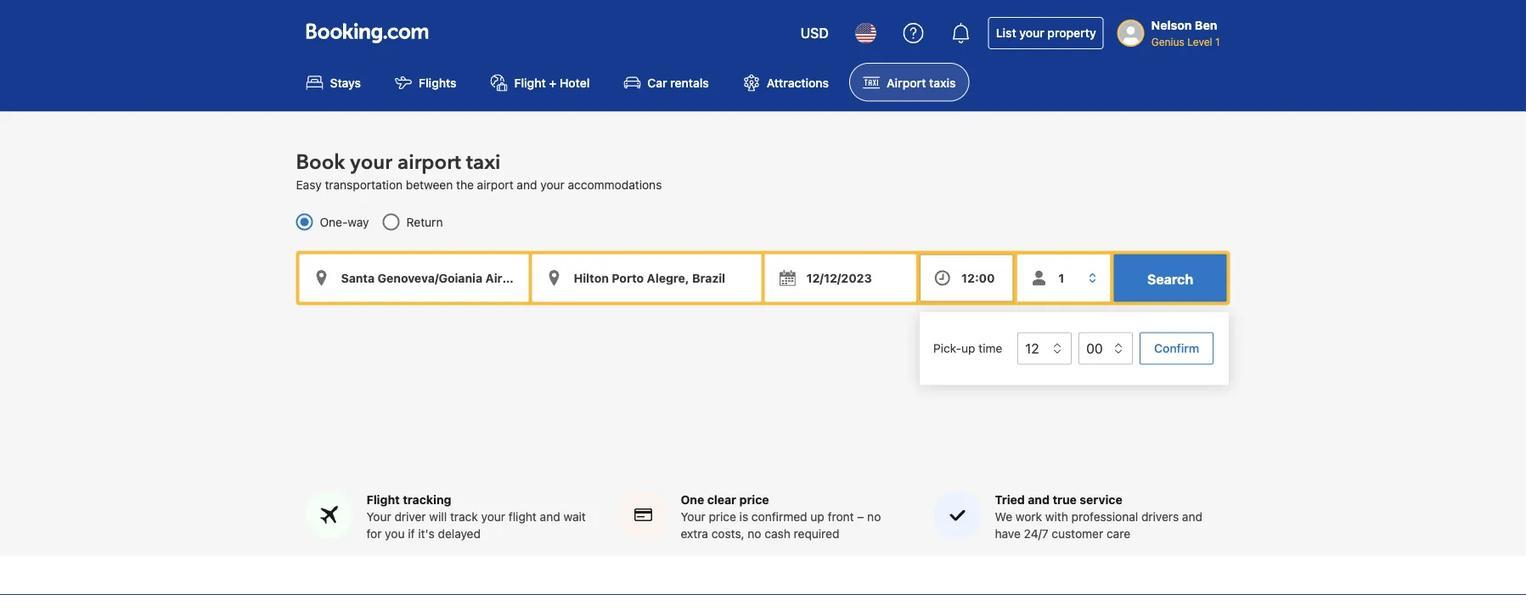 Task type: describe. For each thing, give the bounding box(es) containing it.
transportation
[[325, 177, 403, 191]]

flights
[[419, 75, 457, 89]]

confirm
[[1155, 341, 1200, 355]]

property
[[1048, 26, 1096, 40]]

confirm button
[[1140, 332, 1214, 365]]

airport taxis link
[[849, 63, 969, 101]]

flight for flight tracking your driver will track your flight and wait for you if it's delayed
[[367, 493, 400, 507]]

one-way
[[320, 215, 369, 229]]

0 horizontal spatial no
[[748, 527, 762, 541]]

–
[[857, 510, 864, 524]]

tracking
[[403, 493, 451, 507]]

if
[[408, 527, 415, 541]]

we
[[995, 510, 1013, 524]]

accommodations
[[568, 177, 662, 191]]

delayed
[[438, 527, 481, 541]]

your inside flight tracking your driver will track your flight and wait for you if it's delayed
[[367, 510, 391, 524]]

12:00 button
[[920, 254, 1014, 302]]

required
[[794, 527, 840, 541]]

1 vertical spatial price
[[709, 510, 736, 524]]

care
[[1107, 527, 1131, 541]]

easy
[[296, 177, 322, 191]]

and up the work
[[1028, 493, 1050, 507]]

airport
[[887, 75, 926, 89]]

ben
[[1195, 18, 1218, 32]]

you
[[385, 527, 405, 541]]

professional
[[1072, 510, 1138, 524]]

+
[[549, 75, 557, 89]]

nelson
[[1152, 18, 1192, 32]]

drivers
[[1142, 510, 1179, 524]]

work
[[1016, 510, 1042, 524]]

24/7
[[1024, 527, 1049, 541]]

taxi
[[466, 148, 501, 176]]

flights link
[[381, 63, 470, 101]]

one clear price your price is confirmed up front – no extra costs, no cash required
[[681, 493, 881, 541]]

for
[[367, 527, 382, 541]]

front
[[828, 510, 854, 524]]

list your property
[[996, 26, 1096, 40]]

flight tracking your driver will track your flight and wait for you if it's delayed
[[367, 493, 586, 541]]

level
[[1188, 36, 1213, 48]]

extra
[[681, 527, 708, 541]]

attractions link
[[729, 63, 843, 101]]

between
[[406, 177, 453, 191]]

tried and true service we work with professional drivers and have 24/7 customer care
[[995, 493, 1203, 541]]

flight
[[509, 510, 537, 524]]

stays
[[330, 75, 361, 89]]

flight + hotel
[[514, 75, 590, 89]]

car rentals
[[648, 75, 709, 89]]

flight for flight + hotel
[[514, 75, 546, 89]]

and inside book your airport taxi easy transportation between the airport and your accommodations
[[517, 177, 537, 191]]

your left accommodations
[[540, 177, 565, 191]]

with
[[1045, 510, 1068, 524]]

one
[[681, 493, 704, 507]]

genius
[[1152, 36, 1185, 48]]

return
[[406, 215, 443, 229]]

attractions
[[767, 75, 829, 89]]

1 horizontal spatial airport
[[477, 177, 514, 191]]

it's
[[418, 527, 435, 541]]

search
[[1147, 271, 1193, 287]]



Task type: locate. For each thing, give the bounding box(es) containing it.
cash
[[765, 527, 791, 541]]

1
[[1215, 36, 1220, 48]]

1 horizontal spatial flight
[[514, 75, 546, 89]]

and left the wait
[[540, 510, 560, 524]]

your down the "one"
[[681, 510, 706, 524]]

0 vertical spatial flight
[[514, 75, 546, 89]]

flight up driver on the bottom left
[[367, 493, 400, 507]]

clear
[[707, 493, 736, 507]]

costs,
[[712, 527, 745, 541]]

way
[[348, 215, 369, 229]]

your inside one clear price your price is confirmed up front – no extra costs, no cash required
[[681, 510, 706, 524]]

price down clear in the left of the page
[[709, 510, 736, 524]]

your
[[1020, 26, 1045, 40], [350, 148, 392, 176], [540, 177, 565, 191], [481, 510, 505, 524]]

up inside one clear price your price is confirmed up front – no extra costs, no cash required
[[811, 510, 825, 524]]

your up transportation
[[350, 148, 392, 176]]

1 vertical spatial up
[[811, 510, 825, 524]]

Enter destination text field
[[532, 254, 761, 302]]

your right list
[[1020, 26, 1045, 40]]

and
[[517, 177, 537, 191], [1028, 493, 1050, 507], [540, 510, 560, 524], [1182, 510, 1203, 524]]

airport down taxi
[[477, 177, 514, 191]]

no down is
[[748, 527, 762, 541]]

taxis
[[929, 75, 956, 89]]

1 your from the left
[[367, 510, 391, 524]]

true
[[1053, 493, 1077, 507]]

car
[[648, 75, 667, 89]]

customer
[[1052, 527, 1104, 541]]

0 horizontal spatial airport
[[398, 148, 461, 176]]

is
[[740, 510, 748, 524]]

service
[[1080, 493, 1123, 507]]

12/12/2023 button
[[765, 254, 917, 302]]

1 vertical spatial flight
[[367, 493, 400, 507]]

your up for
[[367, 510, 391, 524]]

1 horizontal spatial price
[[739, 493, 769, 507]]

pick-
[[934, 341, 962, 355]]

tried
[[995, 493, 1025, 507]]

up
[[962, 341, 976, 355], [811, 510, 825, 524]]

up up the required
[[811, 510, 825, 524]]

and inside flight tracking your driver will track your flight and wait for you if it's delayed
[[540, 510, 560, 524]]

list
[[996, 26, 1016, 40]]

book your airport taxi easy transportation between the airport and your accommodations
[[296, 148, 662, 191]]

usd button
[[790, 13, 839, 54]]

the
[[456, 177, 474, 191]]

up left 'time'
[[962, 341, 976, 355]]

have
[[995, 527, 1021, 541]]

pick-up time
[[934, 341, 1003, 355]]

driver
[[395, 510, 426, 524]]

0 vertical spatial price
[[739, 493, 769, 507]]

price
[[739, 493, 769, 507], [709, 510, 736, 524]]

1 horizontal spatial your
[[681, 510, 706, 524]]

no right the –
[[867, 510, 881, 524]]

your
[[367, 510, 391, 524], [681, 510, 706, 524]]

search button
[[1114, 254, 1227, 302]]

one-
[[320, 215, 348, 229]]

flight + hotel link
[[477, 63, 603, 101]]

1 horizontal spatial up
[[962, 341, 976, 355]]

0 horizontal spatial up
[[811, 510, 825, 524]]

2 your from the left
[[681, 510, 706, 524]]

12:00
[[962, 271, 995, 285]]

Enter pick-up location text field
[[299, 254, 529, 302]]

rentals
[[670, 75, 709, 89]]

1 vertical spatial airport
[[477, 177, 514, 191]]

and right drivers
[[1182, 510, 1203, 524]]

usd
[[801, 25, 829, 41]]

wait
[[564, 510, 586, 524]]

time
[[979, 341, 1003, 355]]

12/12/2023
[[806, 271, 872, 285]]

0 horizontal spatial price
[[709, 510, 736, 524]]

1 vertical spatial no
[[748, 527, 762, 541]]

track
[[450, 510, 478, 524]]

0 horizontal spatial flight
[[367, 493, 400, 507]]

list your property link
[[988, 17, 1104, 49]]

price up is
[[739, 493, 769, 507]]

flight left the +
[[514, 75, 546, 89]]

1 horizontal spatial no
[[867, 510, 881, 524]]

flight inside flight tracking your driver will track your flight and wait for you if it's delayed
[[367, 493, 400, 507]]

your right track on the left bottom of the page
[[481, 510, 505, 524]]

stays link
[[293, 63, 375, 101]]

and right the
[[517, 177, 537, 191]]

no
[[867, 510, 881, 524], [748, 527, 762, 541]]

confirmed
[[752, 510, 807, 524]]

book
[[296, 148, 345, 176]]

airport
[[398, 148, 461, 176], [477, 177, 514, 191]]

will
[[429, 510, 447, 524]]

nelson ben genius level 1
[[1152, 18, 1220, 48]]

airport taxis
[[887, 75, 956, 89]]

0 vertical spatial up
[[962, 341, 976, 355]]

booking.com online hotel reservations image
[[306, 23, 429, 43]]

flight
[[514, 75, 546, 89], [367, 493, 400, 507]]

0 vertical spatial no
[[867, 510, 881, 524]]

airport up between
[[398, 148, 461, 176]]

0 vertical spatial airport
[[398, 148, 461, 176]]

hotel
[[560, 75, 590, 89]]

your inside flight tracking your driver will track your flight and wait for you if it's delayed
[[481, 510, 505, 524]]

car rentals link
[[610, 63, 723, 101]]

0 horizontal spatial your
[[367, 510, 391, 524]]



Task type: vqa. For each thing, say whether or not it's contained in the screenshot.
the "Flight" in Flight tracking Your driver will track your flight and wait for you if it's delayed
yes



